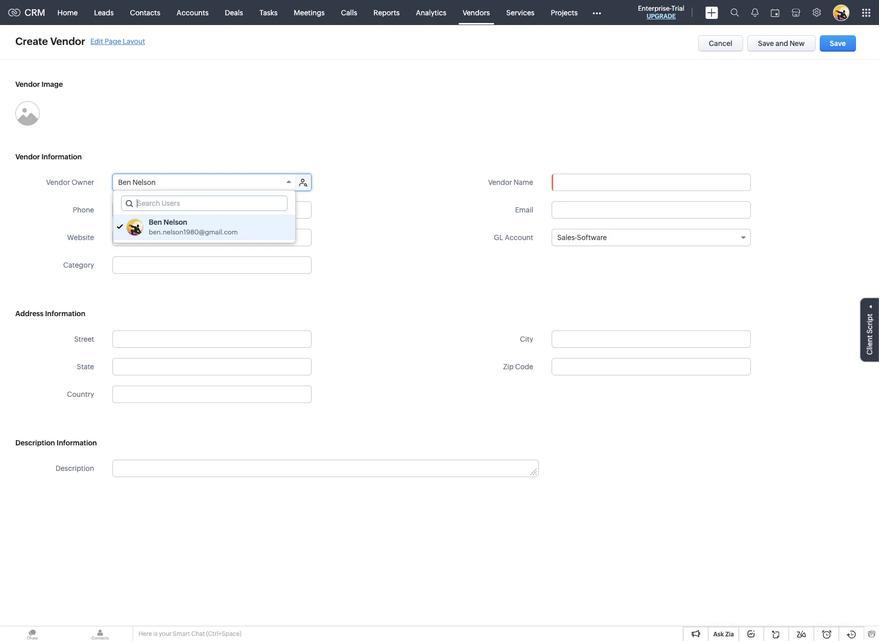 Task type: vqa. For each thing, say whether or not it's contained in the screenshot.
Save in button
yes



Task type: locate. For each thing, give the bounding box(es) containing it.
ben
[[118, 178, 131, 187], [149, 218, 162, 226]]

nelson inside ben nelson field
[[133, 178, 156, 187]]

is
[[153, 631, 158, 638]]

information down country
[[57, 439, 97, 447]]

script
[[867, 314, 875, 334]]

page
[[105, 37, 121, 45]]

0 vertical spatial description
[[15, 439, 55, 447]]

client
[[867, 335, 875, 355]]

search image
[[731, 8, 740, 17]]

description information
[[15, 439, 97, 447]]

(ctrl+space)
[[206, 631, 242, 638]]

nelson for ben nelson
[[133, 178, 156, 187]]

information for street
[[45, 310, 85, 318]]

name
[[514, 178, 534, 187]]

Sales-Software field
[[552, 229, 752, 246]]

information up the vendor owner
[[41, 153, 82, 161]]

gl account
[[494, 234, 534, 242]]

2 vertical spatial information
[[57, 439, 97, 447]]

country
[[67, 391, 94, 399]]

software
[[577, 234, 607, 242]]

signals element
[[746, 0, 765, 25]]

information up street
[[45, 310, 85, 318]]

projects link
[[543, 0, 586, 25]]

description
[[15, 439, 55, 447], [56, 465, 94, 473]]

client script
[[867, 314, 875, 355]]

home link
[[49, 0, 86, 25]]

0 horizontal spatial ben
[[118, 178, 131, 187]]

ben inside field
[[118, 178, 131, 187]]

vendor for vendor image
[[15, 80, 40, 88]]

enterprise-
[[639, 5, 672, 12]]

accounts link
[[169, 0, 217, 25]]

0 horizontal spatial save
[[759, 39, 775, 48]]

None text field
[[552, 174, 752, 191], [113, 201, 312, 219], [113, 229, 312, 246], [552, 358, 752, 376], [113, 461, 539, 477], [552, 174, 752, 191], [113, 201, 312, 219], [113, 229, 312, 246], [552, 358, 752, 376], [113, 461, 539, 477]]

nelson inside ben nelson ben.nelson1980@gmail.com
[[164, 218, 187, 226]]

sales-
[[558, 234, 577, 242]]

leads link
[[86, 0, 122, 25]]

ben right owner
[[118, 178, 131, 187]]

vendor left owner
[[46, 178, 70, 187]]

vendor left image
[[15, 80, 40, 88]]

ben up ben.nelson1980@gmail.com
[[149, 218, 162, 226]]

city
[[520, 335, 534, 344]]

0 vertical spatial ben
[[118, 178, 131, 187]]

category
[[63, 261, 94, 269]]

cancel button
[[699, 35, 744, 52]]

zip code
[[504, 363, 534, 371]]

and
[[776, 39, 789, 48]]

ben inside ben nelson ben.nelson1980@gmail.com
[[149, 218, 162, 226]]

vendor
[[50, 35, 85, 47], [15, 80, 40, 88], [15, 153, 40, 161], [46, 178, 70, 187], [489, 178, 513, 187]]

1 horizontal spatial ben
[[149, 218, 162, 226]]

None text field
[[552, 201, 752, 219], [113, 257, 312, 274], [113, 331, 312, 348], [552, 331, 752, 348], [113, 358, 312, 376], [113, 386, 311, 403], [552, 201, 752, 219], [113, 257, 312, 274], [113, 331, 312, 348], [552, 331, 752, 348], [113, 358, 312, 376], [113, 386, 311, 403]]

leads
[[94, 8, 114, 17]]

vendors link
[[455, 0, 499, 25]]

code
[[516, 363, 534, 371]]

calls
[[341, 8, 357, 17]]

save
[[759, 39, 775, 48], [831, 39, 847, 48]]

0 vertical spatial nelson
[[133, 178, 156, 187]]

save inside button
[[759, 39, 775, 48]]

save down profile element
[[831, 39, 847, 48]]

analytics
[[416, 8, 447, 17]]

1 horizontal spatial nelson
[[164, 218, 187, 226]]

vendor left name
[[489, 178, 513, 187]]

ben for ben nelson
[[118, 178, 131, 187]]

2 save from the left
[[831, 39, 847, 48]]

tasks
[[260, 8, 278, 17]]

1 horizontal spatial save
[[831, 39, 847, 48]]

ben for ben nelson ben.nelson1980@gmail.com
[[149, 218, 162, 226]]

image image
[[15, 101, 40, 126]]

street
[[74, 335, 94, 344]]

gl
[[494, 234, 504, 242]]

zip
[[504, 363, 514, 371]]

0 vertical spatial information
[[41, 153, 82, 161]]

None field
[[113, 386, 311, 403]]

services
[[507, 8, 535, 17]]

0 horizontal spatial description
[[15, 439, 55, 447]]

smart
[[173, 631, 190, 638]]

accounts
[[177, 8, 209, 17]]

save left and
[[759, 39, 775, 48]]

address information
[[15, 310, 85, 318]]

vendor down image
[[15, 153, 40, 161]]

0 horizontal spatial nelson
[[133, 178, 156, 187]]

1 vertical spatial nelson
[[164, 218, 187, 226]]

information
[[41, 153, 82, 161], [45, 310, 85, 318], [57, 439, 97, 447]]

profile image
[[834, 4, 850, 21]]

reports link
[[366, 0, 408, 25]]

crm
[[25, 7, 45, 18]]

ben nelson option
[[114, 215, 296, 240]]

1 vertical spatial information
[[45, 310, 85, 318]]

1 save from the left
[[759, 39, 775, 48]]

Search Users text field
[[122, 196, 287, 211]]

1 vertical spatial ben
[[149, 218, 162, 226]]

1 horizontal spatial description
[[56, 465, 94, 473]]

nelson
[[133, 178, 156, 187], [164, 218, 187, 226]]

save inside button
[[831, 39, 847, 48]]

1 vertical spatial description
[[56, 465, 94, 473]]

Ben Nelson field
[[113, 174, 296, 191]]

signals image
[[752, 8, 759, 17]]

vendor information
[[15, 153, 82, 161]]

description for description
[[56, 465, 94, 473]]



Task type: describe. For each thing, give the bounding box(es) containing it.
ask
[[714, 631, 725, 639]]

vendor for vendor name
[[489, 178, 513, 187]]

vendor owner
[[46, 178, 94, 187]]

cancel
[[709, 39, 733, 48]]

contacts image
[[68, 627, 132, 642]]

contacts link
[[122, 0, 169, 25]]

website
[[67, 234, 94, 242]]

phone
[[73, 206, 94, 214]]

nelson for ben nelson ben.nelson1980@gmail.com
[[164, 218, 187, 226]]

upgrade
[[647, 13, 676, 20]]

edit
[[90, 37, 103, 45]]

your
[[159, 631, 172, 638]]

reports
[[374, 8, 400, 17]]

information for vendor owner
[[41, 153, 82, 161]]

vendor name
[[489, 178, 534, 187]]

save for save and new
[[759, 39, 775, 48]]

vendor for vendor owner
[[46, 178, 70, 187]]

services link
[[499, 0, 543, 25]]

here is your smart chat (ctrl+space)
[[139, 631, 242, 638]]

email
[[516, 206, 534, 214]]

zia
[[726, 631, 735, 639]]

search element
[[725, 0, 746, 25]]

calls link
[[333, 0, 366, 25]]

account
[[505, 234, 534, 242]]

ask zia
[[714, 631, 735, 639]]

create menu image
[[706, 6, 719, 19]]

create menu element
[[700, 0, 725, 25]]

owner
[[72, 178, 94, 187]]

description for description information
[[15, 439, 55, 447]]

vendor for vendor information
[[15, 153, 40, 161]]

Other Modules field
[[586, 4, 608, 21]]

vendor down home link
[[50, 35, 85, 47]]

address
[[15, 310, 44, 318]]

meetings
[[294, 8, 325, 17]]

new
[[790, 39, 805, 48]]

create
[[15, 35, 48, 47]]

chats image
[[0, 627, 64, 642]]

projects
[[551, 8, 578, 17]]

enterprise-trial upgrade
[[639, 5, 685, 20]]

edit page layout link
[[90, 37, 145, 45]]

meetings link
[[286, 0, 333, 25]]

chat
[[191, 631, 205, 638]]

home
[[58, 8, 78, 17]]

analytics link
[[408, 0, 455, 25]]

tasks link
[[251, 0, 286, 25]]

layout
[[123, 37, 145, 45]]

state
[[77, 363, 94, 371]]

sales-software
[[558, 234, 607, 242]]

deals link
[[217, 0, 251, 25]]

vendors
[[463, 8, 490, 17]]

crm link
[[8, 7, 45, 18]]

ben.nelson1980@gmail.com
[[149, 229, 238, 236]]

save button
[[820, 35, 857, 52]]

save and new
[[759, 39, 805, 48]]

create vendor edit page layout
[[15, 35, 145, 47]]

save for save
[[831, 39, 847, 48]]

trial
[[672, 5, 685, 12]]

profile element
[[828, 0, 856, 25]]

ben nelson list box
[[114, 212, 296, 243]]

here
[[139, 631, 152, 638]]

deals
[[225, 8, 243, 17]]

calendar image
[[771, 8, 780, 17]]

save and new button
[[748, 35, 816, 52]]

image
[[41, 80, 63, 88]]

vendor image
[[15, 80, 63, 88]]

ben nelson
[[118, 178, 156, 187]]

contacts
[[130, 8, 160, 17]]

ben nelson ben.nelson1980@gmail.com
[[149, 218, 238, 236]]



